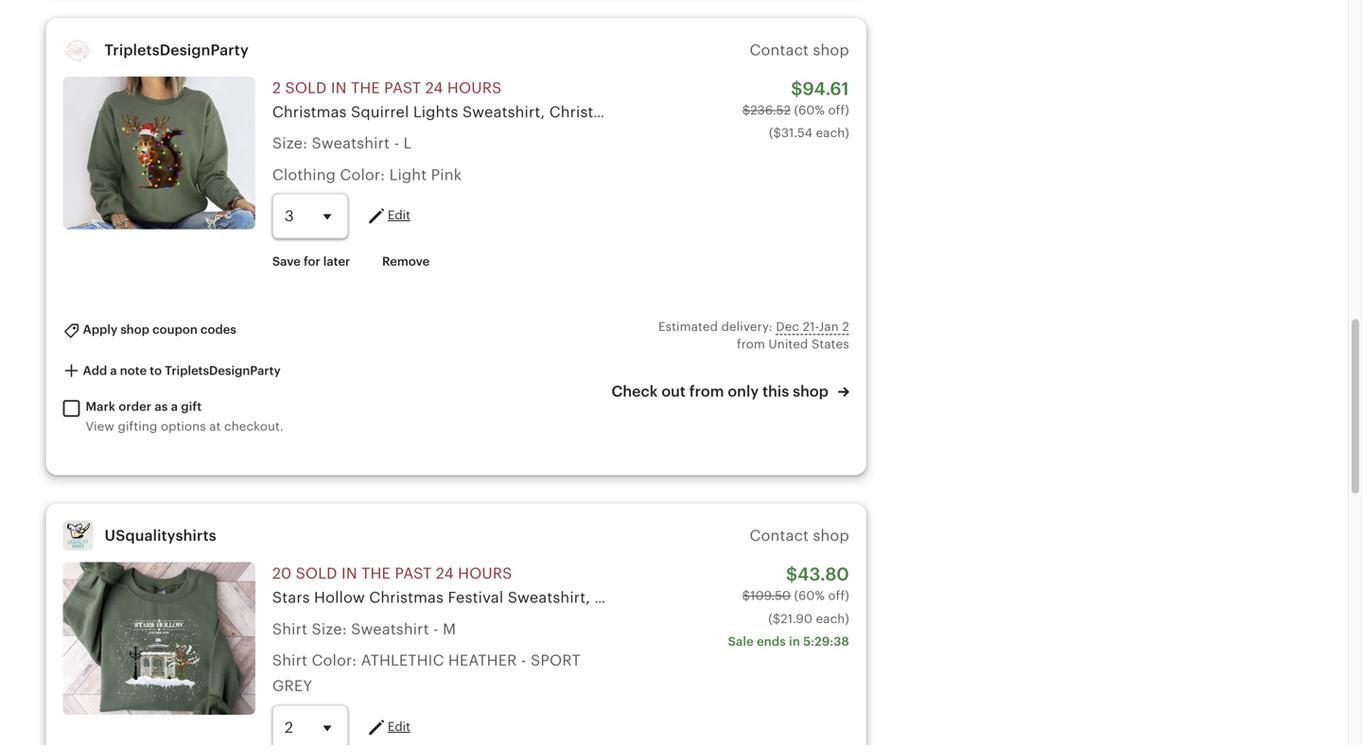 Task type: vqa. For each thing, say whether or not it's contained in the screenshot.
fourth the · from right
no



Task type: describe. For each thing, give the bounding box(es) containing it.
tripletsdesignparty link
[[105, 42, 249, 59]]

estimated delivery: dec 21-jan 2 from united states
[[658, 320, 849, 351]]

20
[[272, 565, 292, 582]]

states
[[812, 337, 849, 351]]

usqualityshirts link
[[105, 527, 216, 545]]

contact shop button for tree
[[750, 527, 849, 544]]

shirt,
[[832, 589, 872, 606]]

contact for tree
[[750, 527, 809, 544]]

codes
[[200, 323, 236, 337]]

1 squirrel from the left
[[351, 103, 409, 120]]

grey
[[272, 678, 312, 695]]

shirt color:
[[272, 652, 361, 669]]

0 vertical spatial size:
[[272, 135, 308, 152]]

(60% for 94.61
[[794, 103, 825, 117]]

2 sold in the past 24 hours christmas squirrel lights sweatshirt, christmas squirrel hoodie, christmas lights sweater, christmas squirrel gift, cute christmas sweater
[[272, 79, 1303, 120]]

1 lights from the left
[[413, 103, 458, 120]]

order
[[119, 400, 152, 414]]

past for lights
[[384, 79, 421, 96]]

color: for clothing
[[340, 166, 385, 183]]

light
[[389, 166, 427, 183]]

clothing
[[272, 166, 336, 183]]

shirt for shirt size: sweatshirt - m
[[272, 621, 307, 638]]

off) for 43.80
[[828, 589, 849, 603]]

remove button
[[368, 244, 444, 279]]

a inside mark order as a gift view gifting options at checkout.
[[171, 400, 178, 414]]

sold for 2
[[285, 79, 327, 96]]

options
[[161, 420, 206, 434]]

31.54
[[781, 126, 813, 140]]

apply shop coupon codes
[[80, 323, 236, 337]]

check out from only this shop link
[[611, 381, 849, 402]]

checkout.
[[224, 420, 284, 434]]

from inside check out from only this shop link
[[689, 383, 724, 400]]

stars
[[272, 589, 310, 606]]

each) for 43.80
[[816, 612, 849, 626]]

contact shop for tree
[[750, 527, 849, 544]]

gifting
[[118, 420, 157, 434]]

shop right this
[[793, 383, 829, 400]]

sweater inside 20 sold in the past 24 hours stars hollow christmas festival sweatshirt, christmas gifts, christmas tree shirt, christmas winter festival sweater, christmas tree sweater
[[1249, 589, 1309, 606]]

later
[[323, 254, 350, 269]]

$ 94.61 $ 236.52 (60% off) ( $ 31.54 each)
[[742, 79, 849, 140]]

2 squirrel from the left
[[628, 103, 686, 120]]

tripletsdesignparty inside the 'add a note to tripletsdesignparty' 'dropdown button'
[[165, 363, 281, 378]]

sweatshirt, inside 20 sold in the past 24 hours stars hollow christmas festival sweatshirt, christmas gifts, christmas tree shirt, christmas winter festival sweater, christmas tree sweater
[[508, 589, 590, 606]]

this
[[763, 383, 789, 400]]

usqualityshirts
[[105, 527, 216, 545]]

edit button for clothing color:
[[365, 205, 410, 227]]

add a note to tripletsdesignparty button
[[49, 354, 295, 389]]

estimated
[[658, 320, 718, 334]]

the for hollow
[[362, 565, 391, 582]]

shop up 43.80
[[813, 527, 849, 544]]

add a note to tripletsdesignparty
[[80, 363, 281, 378]]

1 vertical spatial size:
[[312, 621, 347, 638]]

edit button for shirt color:
[[365, 716, 410, 739]]

gift,
[[1089, 103, 1121, 120]]

view
[[86, 420, 114, 434]]

remove
[[382, 254, 430, 269]]

each) for 94.61
[[816, 126, 849, 140]]

contact shop for lights
[[750, 41, 849, 58]]

( for 94.61
[[769, 126, 773, 140]]

21.90
[[781, 612, 813, 626]]

dec 21-jan 2 link
[[776, 320, 849, 334]]

stars hollow christmas festival sweatshirt, christmas gifts, christmas tree shirt, christmas winter festival sweater, christmas tree sweater image
[[63, 562, 255, 715]]

24 for christmas
[[436, 565, 454, 582]]

united
[[769, 337, 808, 351]]

20 sold in the past 24 hours stars hollow christmas festival sweatshirt, christmas gifts, christmas tree shirt, christmas winter festival sweater, christmas tree sweater
[[272, 565, 1309, 606]]

for
[[304, 254, 320, 269]]

delivery:
[[721, 320, 773, 334]]

3 squirrel from the left
[[1027, 103, 1085, 120]]

sold for 20
[[296, 565, 337, 582]]

christmas squirrel lights sweatshirt, christmas squirrel hoodie, christmas lights sweater, christmas squirrel gift, cute christmas sweater link
[[272, 103, 1303, 120]]

l
[[403, 135, 412, 152]]

check out from only this shop
[[611, 383, 832, 400]]

heather
[[448, 652, 517, 669]]

sweater, inside 2 sold in the past 24 hours christmas squirrel lights sweatshirt, christmas squirrel hoodie, christmas lights sweater, christmas squirrel gift, cute christmas sweater
[[880, 103, 944, 120]]

jan
[[819, 320, 839, 334]]

1 tree from the left
[[796, 589, 828, 606]]

add
[[83, 363, 107, 378]]

2 lights from the left
[[831, 103, 876, 120]]

athlethic heather - sport grey
[[272, 652, 581, 695]]

0 vertical spatial sweatshirt
[[312, 135, 390, 152]]

pink
[[431, 166, 462, 183]]

as
[[155, 400, 168, 414]]

1 vertical spatial -
[[433, 621, 439, 638]]

cute
[[1125, 103, 1161, 120]]

2 festival from the left
[[1007, 589, 1063, 606]]

to
[[150, 363, 162, 378]]

winter
[[954, 589, 1003, 606]]



Task type: locate. For each thing, give the bounding box(es) containing it.
hours up the pink
[[447, 79, 502, 96]]

- left m at the bottom
[[433, 621, 439, 638]]

off) down 43.80
[[828, 589, 849, 603]]

lights up the pink
[[413, 103, 458, 120]]

tripletsdesignparty
[[105, 42, 249, 59], [165, 363, 281, 378]]

2 vertical spatial in
[[789, 635, 800, 649]]

( down 236.52
[[769, 126, 773, 140]]

1 vertical spatial (
[[768, 612, 773, 626]]

(60% inside $ 43.80 $ 109.50 (60% off) ( $ 21.90 each) sale ends in 5:29:38
[[794, 589, 825, 603]]

0 vertical spatial the
[[351, 79, 380, 96]]

edit for shirt color:
[[388, 720, 410, 734]]

1 vertical spatial past
[[395, 565, 432, 582]]

236.52
[[750, 103, 791, 117]]

shirt size: sweatshirt - m
[[272, 621, 456, 638]]

edit button down the light
[[365, 205, 410, 227]]

past up l
[[384, 79, 421, 96]]

1 vertical spatial off)
[[828, 589, 849, 603]]

size: sweatshirt - l
[[272, 135, 412, 152]]

0 vertical spatial a
[[110, 363, 117, 378]]

hours for sweatshirt,
[[447, 79, 502, 96]]

tree
[[796, 589, 828, 606], [1213, 589, 1245, 606]]

2 inside 2 sold in the past 24 hours christmas squirrel lights sweatshirt, christmas squirrel hoodie, christmas lights sweater, christmas squirrel gift, cute christmas sweater
[[272, 79, 281, 96]]

each)
[[816, 126, 849, 140], [816, 612, 849, 626]]

1 horizontal spatial festival
[[1007, 589, 1063, 606]]

1 vertical spatial tripletsdesignparty
[[165, 363, 281, 378]]

contact shop button
[[750, 41, 849, 58], [750, 527, 849, 544]]

21-
[[803, 320, 819, 334]]

1 vertical spatial sweater
[[1249, 589, 1309, 606]]

2 up size: sweatshirt - l
[[272, 79, 281, 96]]

1 edit button from the top
[[365, 205, 410, 227]]

squirrel left hoodie,
[[628, 103, 686, 120]]

0 vertical spatial color:
[[340, 166, 385, 183]]

size: up 'clothing'
[[272, 135, 308, 152]]

the up size: sweatshirt - l
[[351, 79, 380, 96]]

109.50
[[750, 589, 791, 603]]

0 vertical spatial tripletsdesignparty
[[105, 42, 249, 59]]

2 edit button from the top
[[365, 716, 410, 739]]

past inside 2 sold in the past 24 hours christmas squirrel lights sweatshirt, christmas squirrel hoodie, christmas lights sweater, christmas squirrel gift, cute christmas sweater
[[384, 79, 421, 96]]

past inside 20 sold in the past 24 hours stars hollow christmas festival sweatshirt, christmas gifts, christmas tree shirt, christmas winter festival sweater, christmas tree sweater
[[395, 565, 432, 582]]

contact shop button for lights
[[750, 41, 849, 58]]

contact shop
[[750, 41, 849, 58], [750, 527, 849, 544]]

0 vertical spatial edit
[[388, 208, 410, 222]]

sold inside 2 sold in the past 24 hours christmas squirrel lights sweatshirt, christmas squirrel hoodie, christmas lights sweater, christmas squirrel gift, cute christmas sweater
[[285, 79, 327, 96]]

24 up m at the bottom
[[436, 565, 454, 582]]

in for squirrel
[[331, 79, 347, 96]]

sold up size: sweatshirt - l
[[285, 79, 327, 96]]

1 vertical spatial shirt
[[272, 652, 307, 669]]

each) inside $ 43.80 $ 109.50 (60% off) ( $ 21.90 each) sale ends in 5:29:38
[[816, 612, 849, 626]]

each) up 5:29:38
[[816, 612, 849, 626]]

0 vertical spatial -
[[394, 135, 399, 152]]

in inside 20 sold in the past 24 hours stars hollow christmas festival sweatshirt, christmas gifts, christmas tree shirt, christmas winter festival sweater, christmas tree sweater
[[342, 565, 357, 582]]

hours up heather
[[458, 565, 512, 582]]

festival up m at the bottom
[[448, 589, 504, 606]]

0 vertical spatial sweatshirt,
[[462, 103, 545, 120]]

0 horizontal spatial lights
[[413, 103, 458, 120]]

a right as
[[171, 400, 178, 414]]

hours for festival
[[458, 565, 512, 582]]

shirt
[[272, 621, 307, 638], [272, 652, 307, 669]]

apply
[[83, 323, 117, 337]]

ends
[[757, 635, 786, 649]]

contact shop up 43.80
[[750, 527, 849, 544]]

0 vertical spatial past
[[384, 79, 421, 96]]

in up hollow
[[342, 565, 357, 582]]

each) inside the $ 94.61 $ 236.52 (60% off) ( $ 31.54 each)
[[816, 126, 849, 140]]

from
[[737, 337, 765, 351], [689, 383, 724, 400]]

sweatshirt,
[[462, 103, 545, 120], [508, 589, 590, 606]]

0 horizontal spatial sweater,
[[880, 103, 944, 120]]

in inside 2 sold in the past 24 hours christmas squirrel lights sweatshirt, christmas squirrel hoodie, christmas lights sweater, christmas squirrel gift, cute christmas sweater
[[331, 79, 347, 96]]

24 for lights
[[425, 79, 443, 96]]

sale
[[728, 635, 754, 649]]

sweatshirt, inside 2 sold in the past 24 hours christmas squirrel lights sweatshirt, christmas squirrel hoodie, christmas lights sweater, christmas squirrel gift, cute christmas sweater
[[462, 103, 545, 120]]

1 vertical spatial from
[[689, 383, 724, 400]]

2 edit from the top
[[388, 720, 410, 734]]

a inside 'dropdown button'
[[110, 363, 117, 378]]

1 vertical spatial 2
[[842, 320, 849, 334]]

1 vertical spatial sweatshirt
[[351, 621, 429, 638]]

1 vertical spatial in
[[342, 565, 357, 582]]

hours inside 2 sold in the past 24 hours christmas squirrel lights sweatshirt, christmas squirrel hoodie, christmas lights sweater, christmas squirrel gift, cute christmas sweater
[[447, 79, 502, 96]]

sweater
[[1243, 103, 1303, 120], [1249, 589, 1309, 606]]

contact
[[750, 41, 809, 58], [750, 527, 809, 544]]

gift
[[181, 400, 202, 414]]

1 each) from the top
[[816, 126, 849, 140]]

0 horizontal spatial squirrel
[[351, 103, 409, 120]]

note
[[120, 363, 147, 378]]

1 vertical spatial each)
[[816, 612, 849, 626]]

edit for clothing color:
[[388, 208, 410, 222]]

0 horizontal spatial 2
[[272, 79, 281, 96]]

2 (60% from the top
[[794, 589, 825, 603]]

( for 43.80
[[768, 612, 773, 626]]

1 vertical spatial (60%
[[794, 589, 825, 603]]

size: down hollow
[[312, 621, 347, 638]]

(
[[769, 126, 773, 140], [768, 612, 773, 626]]

0 horizontal spatial size:
[[272, 135, 308, 152]]

$
[[791, 79, 803, 99], [742, 103, 750, 117], [773, 126, 781, 140], [786, 565, 798, 585], [742, 589, 750, 603], [773, 612, 781, 626]]

0 vertical spatial sweater,
[[880, 103, 944, 120]]

apply shop coupon codes button
[[49, 313, 251, 348]]

0 vertical spatial contact shop button
[[750, 41, 849, 58]]

stars hollow christmas festival sweatshirt, christmas gifts, christmas tree shirt, christmas winter festival sweater, christmas tree sweater link
[[272, 589, 1309, 606]]

clothing color: light pink
[[272, 166, 462, 183]]

1 horizontal spatial from
[[737, 337, 765, 351]]

the inside 20 sold in the past 24 hours stars hollow christmas festival sweatshirt, christmas gifts, christmas tree shirt, christmas winter festival sweater, christmas tree sweater
[[362, 565, 391, 582]]

1 contact from the top
[[750, 41, 809, 58]]

each) right 31.54
[[816, 126, 849, 140]]

1 vertical spatial color:
[[312, 652, 357, 669]]

- inside athlethic heather - sport grey
[[521, 652, 526, 669]]

sweater, inside 20 sold in the past 24 hours stars hollow christmas festival sweatshirt, christmas gifts, christmas tree shirt, christmas winter festival sweater, christmas tree sweater
[[1067, 589, 1131, 606]]

sold
[[285, 79, 327, 96], [296, 565, 337, 582]]

0 horizontal spatial from
[[689, 383, 724, 400]]

in for hollow
[[342, 565, 357, 582]]

1 edit from the top
[[388, 208, 410, 222]]

0 horizontal spatial tree
[[796, 589, 828, 606]]

24 up the pink
[[425, 79, 443, 96]]

0 vertical spatial contact
[[750, 41, 809, 58]]

edit
[[388, 208, 410, 222], [388, 720, 410, 734]]

hollow
[[314, 589, 365, 606]]

hours
[[447, 79, 502, 96], [458, 565, 512, 582]]

1 horizontal spatial sweater,
[[1067, 589, 1131, 606]]

usqualityshirts image
[[63, 521, 93, 551]]

0 horizontal spatial a
[[110, 363, 117, 378]]

1 festival from the left
[[448, 589, 504, 606]]

1 vertical spatial sweatshirt,
[[508, 589, 590, 606]]

the
[[351, 79, 380, 96], [362, 565, 391, 582]]

- for heather
[[521, 652, 526, 669]]

1 shirt from the top
[[272, 621, 307, 638]]

contact for lights
[[750, 41, 809, 58]]

contact shop button up 43.80
[[750, 527, 849, 544]]

shop up 94.61
[[813, 41, 849, 58]]

shirt up grey at the left bottom
[[272, 652, 307, 669]]

save for later
[[272, 254, 350, 269]]

in down 21.90
[[789, 635, 800, 649]]

color: down size: sweatshirt - l
[[340, 166, 385, 183]]

hoodie,
[[690, 103, 748, 120]]

squirrel up l
[[351, 103, 409, 120]]

contact up 2 sold in the past 24 hours christmas squirrel lights sweatshirt, christmas squirrel hoodie, christmas lights sweater, christmas squirrel gift, cute christmas sweater
[[750, 41, 809, 58]]

0 vertical spatial 24
[[425, 79, 443, 96]]

1 vertical spatial contact
[[750, 527, 809, 544]]

2 off) from the top
[[828, 589, 849, 603]]

sold inside 20 sold in the past 24 hours stars hollow christmas festival sweatshirt, christmas gifts, christmas tree shirt, christmas winter festival sweater, christmas tree sweater
[[296, 565, 337, 582]]

2 right the jan
[[842, 320, 849, 334]]

gifts,
[[673, 589, 713, 606]]

2 contact shop from the top
[[750, 527, 849, 544]]

off) down 94.61
[[828, 103, 849, 117]]

2 contact shop button from the top
[[750, 527, 849, 544]]

color:
[[340, 166, 385, 183], [312, 652, 357, 669]]

1 horizontal spatial a
[[171, 400, 178, 414]]

in inside $ 43.80 $ 109.50 (60% off) ( $ 21.90 each) sale ends in 5:29:38
[[789, 635, 800, 649]]

2
[[272, 79, 281, 96], [842, 320, 849, 334]]

0 vertical spatial each)
[[816, 126, 849, 140]]

sweatshirt up clothing color: light pink
[[312, 135, 390, 152]]

1 contact shop from the top
[[750, 41, 849, 58]]

save
[[272, 254, 301, 269]]

shop right apply
[[120, 323, 149, 337]]

color: down shirt size: sweatshirt - m
[[312, 652, 357, 669]]

lights down 94.61
[[831, 103, 876, 120]]

in up size: sweatshirt - l
[[331, 79, 347, 96]]

1 contact shop button from the top
[[750, 41, 849, 58]]

off) for 94.61
[[828, 103, 849, 117]]

shirt for shirt color:
[[272, 652, 307, 669]]

0 vertical spatial sold
[[285, 79, 327, 96]]

from right out
[[689, 383, 724, 400]]

festival
[[448, 589, 504, 606], [1007, 589, 1063, 606]]

hours inside 20 sold in the past 24 hours stars hollow christmas festival sweatshirt, christmas gifts, christmas tree shirt, christmas winter festival sweater, christmas tree sweater
[[458, 565, 512, 582]]

past for christmas
[[395, 565, 432, 582]]

1 vertical spatial contact shop
[[750, 527, 849, 544]]

43.80
[[798, 565, 849, 585]]

m
[[443, 621, 456, 638]]

24 inside 20 sold in the past 24 hours stars hollow christmas festival sweatshirt, christmas gifts, christmas tree shirt, christmas winter festival sweater, christmas tree sweater
[[436, 565, 454, 582]]

1 vertical spatial edit button
[[365, 716, 410, 739]]

only
[[728, 383, 759, 400]]

a
[[110, 363, 117, 378], [171, 400, 178, 414]]

1 vertical spatial contact shop button
[[750, 527, 849, 544]]

the inside 2 sold in the past 24 hours christmas squirrel lights sweatshirt, christmas squirrel hoodie, christmas lights sweater, christmas squirrel gift, cute christmas sweater
[[351, 79, 380, 96]]

0 vertical spatial shirt
[[272, 621, 307, 638]]

the for squirrel
[[351, 79, 380, 96]]

off) inside $ 43.80 $ 109.50 (60% off) ( $ 21.90 each) sale ends in 5:29:38
[[828, 589, 849, 603]]

94.61
[[803, 79, 849, 99]]

2 each) from the top
[[816, 612, 849, 626]]

0 vertical spatial in
[[331, 79, 347, 96]]

( inside $ 43.80 $ 109.50 (60% off) ( $ 21.90 each) sale ends in 5:29:38
[[768, 612, 773, 626]]

1 vertical spatial a
[[171, 400, 178, 414]]

2 vertical spatial -
[[521, 652, 526, 669]]

edit button down athlethic heather - sport grey
[[365, 716, 410, 739]]

mark
[[86, 400, 116, 414]]

1 horizontal spatial tree
[[1213, 589, 1245, 606]]

from inside estimated delivery: dec 21-jan 2 from united states
[[737, 337, 765, 351]]

1 vertical spatial hours
[[458, 565, 512, 582]]

$ 43.80 $ 109.50 (60% off) ( $ 21.90 each) sale ends in 5:29:38
[[728, 565, 849, 649]]

contact shop up 94.61
[[750, 41, 849, 58]]

1 horizontal spatial 2
[[842, 320, 849, 334]]

2 horizontal spatial -
[[521, 652, 526, 669]]

(60% down 43.80
[[794, 589, 825, 603]]

24
[[425, 79, 443, 96], [436, 565, 454, 582]]

1 vertical spatial sweater,
[[1067, 589, 1131, 606]]

contact up 20 sold in the past 24 hours stars hollow christmas festival sweatshirt, christmas gifts, christmas tree shirt, christmas winter festival sweater, christmas tree sweater
[[750, 527, 809, 544]]

2 inside estimated delivery: dec 21-jan 2 from united states
[[842, 320, 849, 334]]

-
[[394, 135, 399, 152], [433, 621, 439, 638], [521, 652, 526, 669]]

christmas
[[272, 103, 347, 120], [549, 103, 624, 120], [752, 103, 827, 120], [948, 103, 1023, 120], [1165, 103, 1239, 120], [369, 589, 444, 606], [595, 589, 669, 606], [717, 589, 792, 606], [876, 589, 950, 606], [1135, 589, 1209, 606]]

color: for shirt
[[312, 652, 357, 669]]

2 tree from the left
[[1213, 589, 1245, 606]]

0 vertical spatial (60%
[[794, 103, 825, 117]]

athlethic
[[361, 652, 444, 669]]

sweater inside 2 sold in the past 24 hours christmas squirrel lights sweatshirt, christmas squirrel hoodie, christmas lights sweater, christmas squirrel gift, cute christmas sweater
[[1243, 103, 1303, 120]]

1 vertical spatial 24
[[436, 565, 454, 582]]

(60% up 31.54
[[794, 103, 825, 117]]

0 vertical spatial off)
[[828, 103, 849, 117]]

0 horizontal spatial festival
[[448, 589, 504, 606]]

off) inside the $ 94.61 $ 236.52 (60% off) ( $ 31.54 each)
[[828, 103, 849, 117]]

1 (60% from the top
[[794, 103, 825, 117]]

shop inside dropdown button
[[120, 323, 149, 337]]

sport
[[531, 652, 581, 669]]

dec
[[776, 320, 799, 334]]

tripletsdesignparty image
[[63, 35, 93, 65]]

squirrel left gift, on the right of the page
[[1027, 103, 1085, 120]]

(60% for 43.80
[[794, 589, 825, 603]]

edit down the light
[[388, 208, 410, 222]]

1 off) from the top
[[828, 103, 849, 117]]

sold up hollow
[[296, 565, 337, 582]]

sweatshirt
[[312, 135, 390, 152], [351, 621, 429, 638]]

0 vertical spatial contact shop
[[750, 41, 849, 58]]

0 vertical spatial 2
[[272, 79, 281, 96]]

0 vertical spatial from
[[737, 337, 765, 351]]

1 horizontal spatial size:
[[312, 621, 347, 638]]

24 inside 2 sold in the past 24 hours christmas squirrel lights sweatshirt, christmas squirrel hoodie, christmas lights sweater, christmas squirrel gift, cute christmas sweater
[[425, 79, 443, 96]]

2 contact from the top
[[750, 527, 809, 544]]

out
[[662, 383, 686, 400]]

lights
[[413, 103, 458, 120], [831, 103, 876, 120]]

in
[[331, 79, 347, 96], [342, 565, 357, 582], [789, 635, 800, 649]]

coupon
[[152, 323, 197, 337]]

1 vertical spatial sold
[[296, 565, 337, 582]]

shirt down stars
[[272, 621, 307, 638]]

from down delivery:
[[737, 337, 765, 351]]

squirrel
[[351, 103, 409, 120], [628, 103, 686, 120], [1027, 103, 1085, 120]]

2 horizontal spatial squirrel
[[1027, 103, 1085, 120]]

1 horizontal spatial -
[[433, 621, 439, 638]]

(60% inside the $ 94.61 $ 236.52 (60% off) ( $ 31.54 each)
[[794, 103, 825, 117]]

check
[[611, 383, 658, 400]]

sweatshirt up the athlethic
[[351, 621, 429, 638]]

at
[[209, 420, 221, 434]]

0 horizontal spatial -
[[394, 135, 399, 152]]

5:29:38
[[803, 635, 849, 649]]

christmas squirrel lights sweatshirt, christmas squirrel hoodie, christmas lights sweater, christmas squirrel gift, cute christmas sweater image
[[63, 77, 255, 229]]

the up hollow
[[362, 565, 391, 582]]

contact shop button up 94.61
[[750, 41, 849, 58]]

past up shirt size: sweatshirt - m
[[395, 565, 432, 582]]

- left sport
[[521, 652, 526, 669]]

- for sweatshirt
[[394, 135, 399, 152]]

1 horizontal spatial squirrel
[[628, 103, 686, 120]]

edit down athlethic heather - sport grey
[[388, 720, 410, 734]]

1 vertical spatial edit
[[388, 720, 410, 734]]

save for later button
[[258, 244, 364, 279]]

( inside the $ 94.61 $ 236.52 (60% off) ( $ 31.54 each)
[[769, 126, 773, 140]]

shop
[[813, 41, 849, 58], [120, 323, 149, 337], [793, 383, 829, 400], [813, 527, 849, 544]]

0 vertical spatial edit button
[[365, 205, 410, 227]]

1 horizontal spatial lights
[[831, 103, 876, 120]]

0 vertical spatial hours
[[447, 79, 502, 96]]

0 vertical spatial (
[[769, 126, 773, 140]]

(60%
[[794, 103, 825, 117], [794, 589, 825, 603]]

- left l
[[394, 135, 399, 152]]

1 vertical spatial the
[[362, 565, 391, 582]]

2 shirt from the top
[[272, 652, 307, 669]]

festival right winter
[[1007, 589, 1063, 606]]

0 vertical spatial sweater
[[1243, 103, 1303, 120]]

( down 109.50
[[768, 612, 773, 626]]

a right add
[[110, 363, 117, 378]]

edit button
[[365, 205, 410, 227], [365, 716, 410, 739]]

mark order as a gift view gifting options at checkout.
[[86, 400, 284, 434]]



